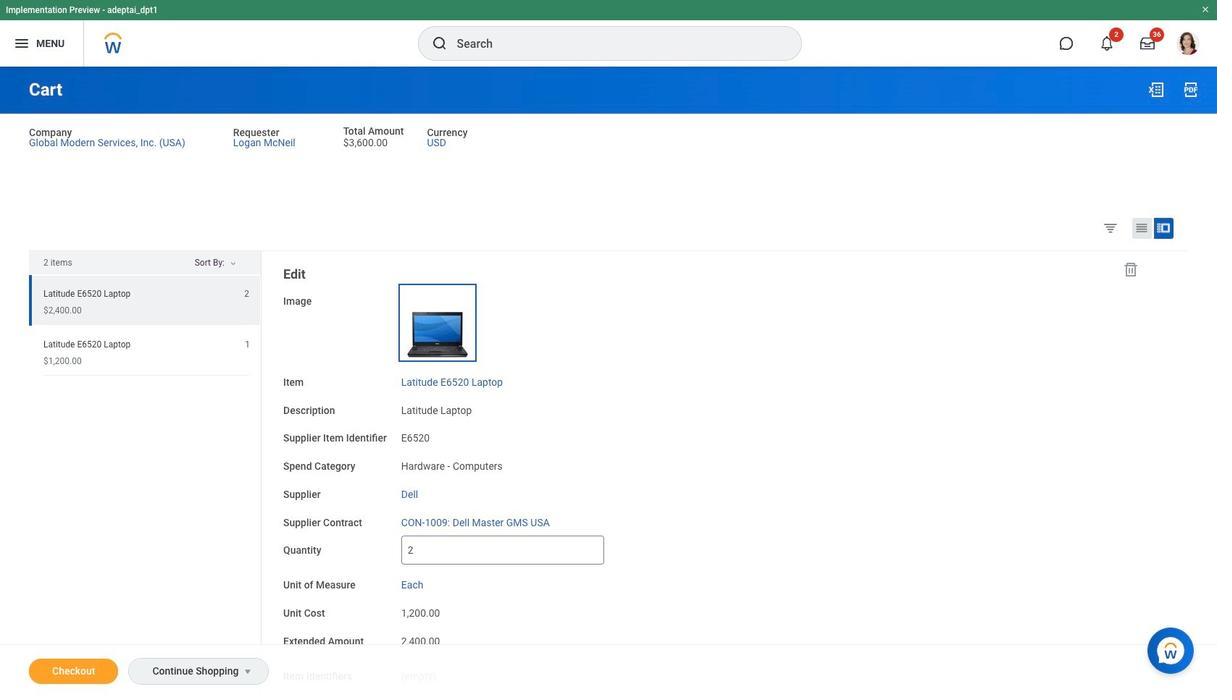 Task type: describe. For each thing, give the bounding box(es) containing it.
inbox large image
[[1140, 36, 1155, 51]]

toggle to list detail view image
[[1156, 221, 1171, 235]]

justify image
[[13, 35, 30, 52]]

Search Workday  search field
[[457, 28, 771, 59]]

select to filter grid data image
[[1103, 220, 1118, 235]]

item list list box
[[29, 275, 261, 376]]

close environment banner image
[[1201, 5, 1210, 14]]

Toggle to List Detail view radio
[[1154, 218, 1174, 239]]

toggle to grid view image
[[1134, 221, 1149, 235]]

arrow down image
[[242, 257, 259, 267]]

none text field inside navigation pane 'region'
[[401, 536, 604, 565]]



Task type: locate. For each thing, give the bounding box(es) containing it.
view printable version (pdf) image
[[1182, 81, 1200, 99]]

region
[[29, 251, 262, 698]]

profile logan mcneil image
[[1176, 32, 1200, 58]]

e6520.jpg image
[[401, 287, 474, 359]]

main content
[[0, 67, 1217, 698]]

caret down image
[[239, 666, 257, 678]]

hardware - computers element
[[401, 458, 503, 472]]

notifications large image
[[1100, 36, 1114, 51]]

export to excel image
[[1147, 81, 1165, 99]]

navigation pane region
[[262, 251, 1158, 698]]

banner
[[0, 0, 1217, 67]]

Toggle to Grid view radio
[[1132, 218, 1152, 239]]

option group
[[1100, 217, 1184, 242]]

search image
[[431, 35, 448, 52]]

None text field
[[401, 536, 604, 565]]

delete image
[[1122, 261, 1139, 278]]



